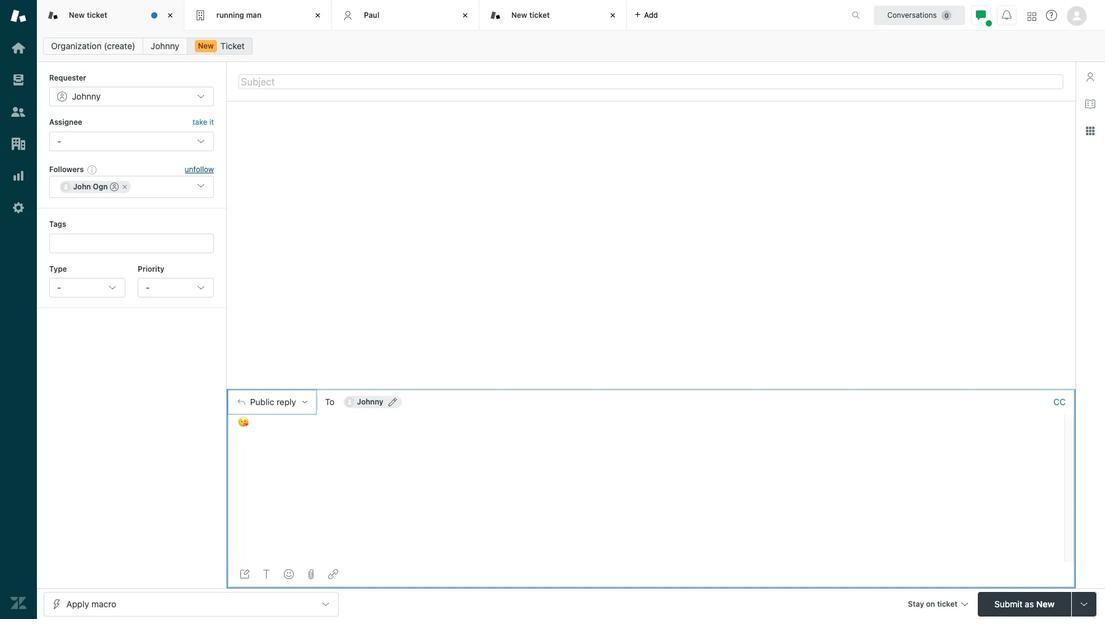 Task type: describe. For each thing, give the bounding box(es) containing it.
type
[[49, 264, 67, 273]]

1 new ticket tab from the left
[[37, 0, 185, 31]]

followers
[[49, 165, 84, 174]]

organization (create) button
[[43, 38, 143, 55]]

ticket for second new ticket tab from the left
[[530, 10, 550, 20]]

ogn
[[93, 182, 108, 191]]

minimize composer image
[[646, 384, 656, 394]]

assignee
[[49, 118, 82, 127]]

john ogn
[[73, 182, 108, 191]]

(create)
[[104, 41, 135, 51]]

on
[[927, 599, 936, 609]]

edit user image
[[389, 398, 397, 407]]

Subject field
[[239, 74, 1064, 89]]

organization (create)
[[51, 41, 135, 51]]

knowledge image
[[1086, 99, 1096, 109]]

running man
[[217, 10, 262, 20]]

to
[[325, 397, 335, 407]]

public
[[250, 398, 274, 407]]

apply
[[66, 599, 89, 609]]

add button
[[627, 0, 666, 30]]

new inside the secondary element
[[198, 41, 214, 50]]

reply
[[277, 398, 296, 407]]

get help image
[[1047, 10, 1058, 21]]

take
[[193, 118, 207, 127]]

- button for type
[[49, 278, 125, 298]]

johnny inside johnny link
[[151, 41, 180, 51]]

add link (cmd k) image
[[328, 570, 338, 579]]

take it button
[[193, 116, 214, 129]]

organizations image
[[10, 136, 26, 152]]

Public reply composer text field
[[233, 415, 1062, 441]]

ticket inside 'popup button'
[[938, 599, 958, 609]]

cc button
[[1054, 397, 1067, 408]]

add
[[645, 10, 658, 19]]

get started image
[[10, 40, 26, 56]]

requester
[[49, 73, 86, 82]]

requester element
[[49, 87, 214, 107]]

tags
[[49, 220, 66, 229]]

paul tab
[[332, 0, 480, 31]]

views image
[[10, 72, 26, 88]]

close image for running man
[[312, 9, 324, 22]]

paul
[[364, 10, 380, 20]]

- button for priority
[[138, 278, 214, 298]]

apply macro
[[66, 599, 116, 609]]

cc
[[1054, 397, 1067, 407]]

new ticket for second new ticket tab from right
[[69, 10, 107, 20]]

stay on ticket button
[[903, 592, 974, 618]]



Task type: locate. For each thing, give the bounding box(es) containing it.
priority
[[138, 264, 164, 273]]

new ticket tab
[[37, 0, 185, 31], [480, 0, 627, 31]]

2 horizontal spatial close image
[[459, 9, 472, 22]]

it
[[210, 118, 214, 127]]

0 horizontal spatial - button
[[49, 278, 125, 298]]

- button down priority
[[138, 278, 214, 298]]

1 horizontal spatial close image
[[312, 9, 324, 22]]

1 vertical spatial johnny
[[72, 91, 101, 102]]

johnny
[[151, 41, 180, 51], [72, 91, 101, 102], [357, 398, 384, 407]]

info on adding followers image
[[87, 165, 97, 175]]

zendesk products image
[[1028, 12, 1037, 21]]

1 horizontal spatial new ticket tab
[[480, 0, 627, 31]]

2 horizontal spatial johnny
[[357, 398, 384, 407]]

rocklobster@gmail.com image
[[345, 398, 355, 407]]

public reply
[[250, 398, 296, 407]]

running
[[217, 10, 244, 20]]

1 close image from the left
[[164, 9, 177, 22]]

0 horizontal spatial new ticket tab
[[37, 0, 185, 31]]

- down assignee
[[57, 136, 61, 146]]

organization
[[51, 41, 102, 51]]

stay
[[909, 599, 925, 609]]

1 new ticket from the left
[[69, 10, 107, 20]]

new up organization
[[69, 10, 85, 20]]

admin image
[[10, 200, 26, 216]]

johnny link
[[143, 38, 188, 55]]

assignee element
[[49, 131, 214, 151]]

new up the secondary element
[[512, 10, 528, 20]]

new ticket tab up the secondary element
[[480, 0, 627, 31]]

1 horizontal spatial johnny
[[151, 41, 180, 51]]

new left ticket
[[198, 41, 214, 50]]

close image
[[164, 9, 177, 22], [312, 9, 324, 22], [459, 9, 472, 22]]

submit as new
[[995, 599, 1055, 609]]

unfollow
[[185, 165, 214, 174]]

3 close image from the left
[[459, 9, 472, 22]]

insert emojis image
[[284, 570, 294, 579]]

-
[[57, 136, 61, 146], [57, 282, 61, 293], [146, 282, 150, 293]]

customers image
[[10, 104, 26, 120]]

man
[[246, 10, 262, 20]]

displays possible ticket submission types image
[[1080, 599, 1090, 609]]

user is an agent image
[[110, 183, 119, 191]]

public reply button
[[227, 390, 317, 415]]

ticket
[[221, 41, 245, 51]]

new right 'as'
[[1037, 599, 1055, 609]]

close image inside paul tab
[[459, 9, 472, 22]]

macro
[[91, 599, 116, 609]]

2 close image from the left
[[312, 9, 324, 22]]

0 horizontal spatial new ticket
[[69, 10, 107, 20]]

close image inside "running man" tab
[[312, 9, 324, 22]]

0 horizontal spatial johnny
[[72, 91, 101, 102]]

2 vertical spatial johnny
[[357, 398, 384, 407]]

😘️
[[238, 417, 249, 428]]

take it
[[193, 118, 214, 127]]

stay on ticket
[[909, 599, 958, 609]]

ticket for second new ticket tab from right
[[87, 10, 107, 20]]

remove image
[[121, 183, 129, 191]]

apps image
[[1086, 126, 1096, 136]]

as
[[1026, 599, 1035, 609]]

- down priority
[[146, 282, 150, 293]]

1 horizontal spatial new ticket
[[512, 10, 550, 20]]

new ticket up the secondary element
[[512, 10, 550, 20]]

button displays agent's chat status as online. image
[[977, 10, 987, 20]]

close image inside new ticket tab
[[164, 9, 177, 22]]

- inside the assignee element
[[57, 136, 61, 146]]

- button
[[49, 278, 125, 298], [138, 278, 214, 298]]

johnny down requester at top
[[72, 91, 101, 102]]

new
[[69, 10, 85, 20], [512, 10, 528, 20], [198, 41, 214, 50], [1037, 599, 1055, 609]]

john ogn option
[[60, 181, 131, 193]]

johnny for requester
[[72, 91, 101, 102]]

submit
[[995, 599, 1023, 609]]

ticket up the organization (create)
[[87, 10, 107, 20]]

0 vertical spatial johnny
[[151, 41, 180, 51]]

tabs tab list
[[37, 0, 840, 31]]

new ticket up the organization (create)
[[69, 10, 107, 20]]

ticket up the secondary element
[[530, 10, 550, 20]]

zendesk support image
[[10, 8, 26, 24]]

- button down type
[[49, 278, 125, 298]]

Tags field
[[58, 237, 202, 249]]

2 - button from the left
[[138, 278, 214, 298]]

reporting image
[[10, 168, 26, 184]]

new ticket for second new ticket tab from the left
[[512, 10, 550, 20]]

conversations
[[888, 10, 938, 19]]

customer context image
[[1086, 72, 1096, 82]]

0 horizontal spatial ticket
[[87, 10, 107, 20]]

notifications image
[[1003, 10, 1012, 20]]

draft mode image
[[240, 570, 250, 579]]

john
[[73, 182, 91, 191]]

tarashultz49@gmail.com image
[[61, 182, 71, 192]]

unfollow button
[[185, 164, 214, 175]]

- down type
[[57, 282, 61, 293]]

zendesk image
[[10, 595, 26, 611]]

2 new ticket from the left
[[512, 10, 550, 20]]

2 new ticket tab from the left
[[480, 0, 627, 31]]

- for type
[[57, 282, 61, 293]]

add attachment image
[[306, 570, 316, 579]]

johnny right rocklobster@gmail.com icon
[[357, 398, 384, 407]]

johnny for to
[[357, 398, 384, 407]]

close image
[[607, 9, 619, 22]]

ticket right on
[[938, 599, 958, 609]]

johnny inside requester element
[[72, 91, 101, 102]]

1 horizontal spatial - button
[[138, 278, 214, 298]]

format text image
[[262, 570, 272, 579]]

johnny right the (create)
[[151, 41, 180, 51]]

ticket
[[87, 10, 107, 20], [530, 10, 550, 20], [938, 599, 958, 609]]

new ticket tab up the (create)
[[37, 0, 185, 31]]

secondary element
[[37, 34, 1106, 58]]

1 - button from the left
[[49, 278, 125, 298]]

main element
[[0, 0, 37, 619]]

close image for paul
[[459, 9, 472, 22]]

- for priority
[[146, 282, 150, 293]]

new ticket
[[69, 10, 107, 20], [512, 10, 550, 20]]

1 horizontal spatial ticket
[[530, 10, 550, 20]]

followers element
[[49, 176, 214, 198]]

running man tab
[[185, 0, 332, 31]]

0 horizontal spatial close image
[[164, 9, 177, 22]]

conversations button
[[875, 5, 966, 25]]

2 horizontal spatial ticket
[[938, 599, 958, 609]]



Task type: vqa. For each thing, say whether or not it's contained in the screenshot.
Type
yes



